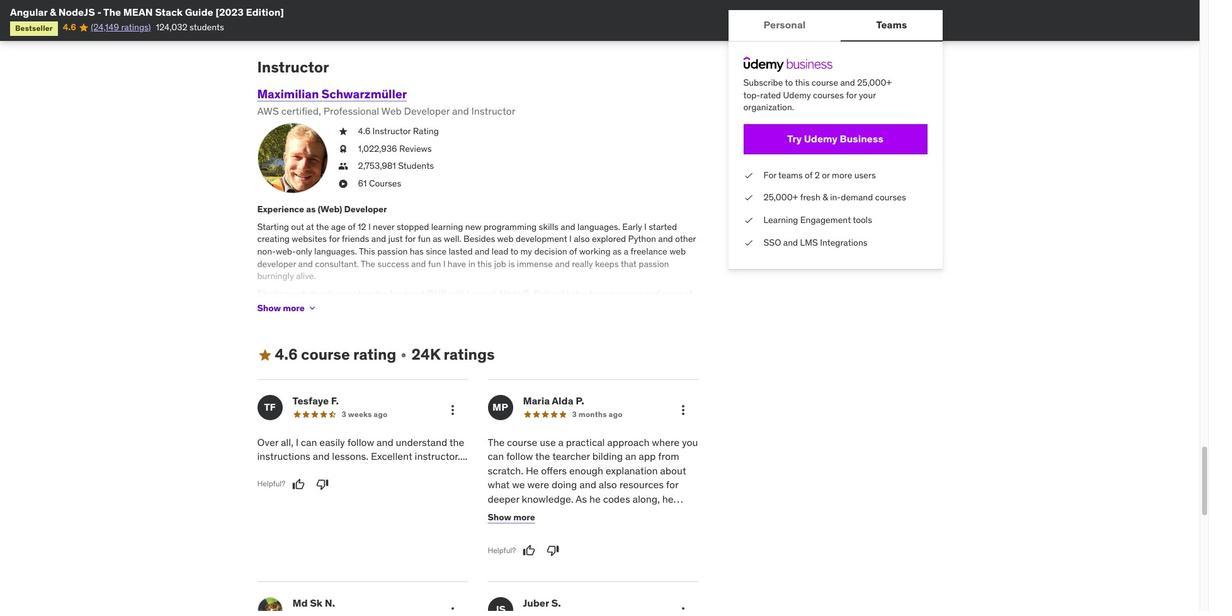 Task type: locate. For each thing, give the bounding box(es) containing it.
0 vertical spatial passion
[[377, 246, 408, 257]]

3 weeks ago
[[342, 410, 388, 419]]

1 vertical spatial development
[[310, 288, 361, 299]]

courses
[[813, 89, 844, 101], [876, 192, 907, 203]]

1 vertical spatial course
[[301, 345, 350, 364]]

from down where
[[658, 450, 680, 463]]

0 horizontal spatial 4.6
[[63, 22, 76, 33]]

of inside the course use a practical approach where you can follow the tearcher bilding an app from scratch. he offers enough explanation about what we were doing and also resources for deeper knowledge. as he codes along, he encountered some errors that he fixes on screen which i found great as part of the learning process. as a front end developer, i really enjoyed having a view from the server side.
[[643, 521, 652, 533]]

the down use
[[536, 450, 550, 463]]

mp
[[493, 401, 508, 414]]

0 vertical spatial developer
[[257, 258, 296, 269]]

really inside the course use a practical approach where you can follow the tearcher bilding an app from scratch. he offers enough explanation about what we were doing and also resources for deeper knowledge. as he codes along, he encountered some errors that he fixes on screen which i found great as part of the learning process. as a front end developer, i really enjoyed having a view from the server side.
[[488, 549, 512, 561]]

of left 2
[[805, 169, 813, 181]]

1 vertical spatial in
[[557, 300, 564, 311]]

xsmall image left "fresh" at the right top
[[744, 192, 754, 204]]

developer inside experience as (web) developer starting out at the age of 12 i never stopped learning new programming skills and languages. early i started creating websites for friends and just for fun as well. besides web development i also explored python and other non-web-only languages. this passion has since lasted and lead to my decision of working as a freelance web developer and consultant. the success and fun i have in this job is immense and really keeps that passion burningly alive. starting web development on the backend (php with laravel, nodejs, python) i also became more and more of a frontend developer using modern frameworks like react, angular or vuejs in a lot of projects. i love both worlds nowadays!
[[344, 204, 387, 215]]

1 3 from the left
[[342, 410, 347, 419]]

1 vertical spatial learning
[[488, 535, 525, 547]]

xsmall image left 24k
[[399, 350, 409, 360]]

0 vertical spatial fun
[[418, 233, 431, 245]]

4.6 for 4.6 instructor rating
[[358, 125, 371, 137]]

that
[[621, 258, 637, 269], [604, 507, 622, 519]]

development down skills
[[516, 233, 567, 245]]

(web)
[[318, 204, 342, 215]]

helpful? for mark review by tesfaye f. as helpful "icon"
[[257, 479, 285, 489]]

xsmall image down professional
[[338, 125, 348, 138]]

angular
[[10, 6, 47, 18], [489, 300, 519, 311]]

and inside maximilian schwarzmüller aws certified, professional web developer and instructor
[[452, 104, 469, 117]]

1 horizontal spatial &
[[823, 192, 828, 203]]

i
[[369, 221, 371, 232], [645, 221, 647, 232], [570, 233, 572, 245], [443, 258, 446, 269], [567, 288, 569, 299], [296, 436, 299, 449], [549, 521, 552, 533], [681, 535, 684, 547]]

1 vertical spatial show more button
[[488, 505, 535, 530]]

2 horizontal spatial 4.6
[[358, 125, 371, 137]]

3 left weeks at the left of page
[[342, 410, 347, 419]]

1 vertical spatial web
[[670, 246, 686, 257]]

(24,149 ratings)
[[91, 22, 151, 33]]

also up lot
[[571, 288, 587, 299]]

1 horizontal spatial this
[[795, 77, 810, 88]]

that inside the course use a practical approach where you can follow the tearcher bilding an app from scratch. he offers enough explanation about what we were doing and also resources for deeper knowledge. as he codes along, he encountered some errors that he fixes on screen which i found great as part of the learning process. as a front end developer, i really enjoyed having a view from the server side.
[[604, 507, 622, 519]]

0 vertical spatial as
[[576, 492, 587, 505]]

4.6 for 4.6 course rating
[[275, 345, 298, 364]]

1 horizontal spatial show more
[[488, 511, 535, 523]]

xsmall image left 1,022,936
[[338, 143, 348, 155]]

0 vertical spatial udemy
[[784, 89, 811, 101]]

what
[[488, 478, 510, 491]]

0 horizontal spatial the
[[103, 6, 121, 18]]

xsmall image for 61
[[338, 178, 348, 190]]

xsmall image left for
[[744, 169, 754, 182]]

in
[[469, 258, 476, 269], [557, 300, 564, 311]]

well.
[[444, 233, 462, 245]]

instructor
[[257, 57, 329, 77], [472, 104, 516, 117], [373, 125, 411, 137]]

i inside 'over all, i can easily follow and understand the instructions and lessons.  excellent instructor....'
[[296, 436, 299, 449]]

courses left your
[[813, 89, 844, 101]]

courses inside subscribe to this course and 25,000+ top‑rated udemy courses for your organization.
[[813, 89, 844, 101]]

& left nodejs
[[50, 6, 56, 18]]

bilding
[[593, 450, 623, 463]]

course inside subscribe to this course and 25,000+ top‑rated udemy courses for your organization.
[[812, 77, 839, 88]]

this down udemy business image
[[795, 77, 810, 88]]

0 horizontal spatial courses
[[813, 89, 844, 101]]

0 horizontal spatial development
[[310, 288, 361, 299]]

juber
[[523, 597, 549, 609]]

1 vertical spatial show more
[[488, 511, 535, 523]]

never
[[373, 221, 395, 232]]

0 vertical spatial can
[[301, 436, 317, 449]]

2 3 from the left
[[572, 410, 577, 419]]

2 horizontal spatial he
[[663, 492, 674, 505]]

learning up well.
[[431, 221, 463, 232]]

starting up creating
[[257, 221, 289, 232]]

the right at
[[316, 221, 329, 232]]

to inside subscribe to this course and 25,000+ top‑rated udemy courses for your organization.
[[785, 77, 793, 88]]

also inside the course use a practical approach where you can follow the tearcher bilding an app from scratch. he offers enough explanation about what we were doing and also resources for deeper knowledge. as he codes along, he encountered some errors that he fixes on screen which i found great as part of the learning process. as a front end developer, i really enjoyed having a view from the server side.
[[599, 478, 617, 491]]

24k
[[412, 345, 441, 364]]

ratings)
[[121, 22, 151, 33]]

can inside 'over all, i can easily follow and understand the instructions and lessons.  excellent instructor....'
[[301, 436, 317, 449]]

that right keeps
[[621, 258, 637, 269]]

1 vertical spatial follow
[[507, 450, 533, 463]]

frameworks
[[397, 300, 444, 311]]

1 horizontal spatial instructor
[[373, 125, 411, 137]]

courses right demand
[[876, 192, 907, 203]]

ago right months
[[609, 410, 623, 419]]

a left front
[[581, 535, 586, 547]]

he up part
[[624, 507, 635, 519]]

for up only languages. this
[[329, 233, 340, 245]]

since
[[426, 246, 447, 257]]

1 vertical spatial this
[[478, 258, 492, 269]]

show more button down 'we'
[[488, 505, 535, 530]]

0 horizontal spatial from
[[615, 549, 636, 561]]

0 horizontal spatial passion
[[377, 246, 408, 257]]

from down end
[[615, 549, 636, 561]]

nodejs,
[[500, 288, 532, 299]]

the left success
[[361, 258, 376, 269]]

this left job
[[478, 258, 492, 269]]

4.6 instructor rating
[[358, 125, 439, 137]]

view
[[592, 549, 612, 561]]

25,000+ up learning
[[764, 192, 799, 203]]

really up side. on the left bottom of page
[[488, 549, 512, 561]]

25,000+ up your
[[858, 77, 892, 88]]

1 vertical spatial helpful?
[[488, 545, 516, 555]]

0 vertical spatial 4.6
[[63, 22, 76, 33]]

xsmall image
[[338, 125, 348, 138], [338, 143, 348, 155], [744, 169, 754, 182], [338, 178, 348, 190], [744, 214, 754, 227], [744, 237, 754, 249]]

for inside the course use a practical approach where you can follow the tearcher bilding an app from scratch. he offers enough explanation about what we were doing and also resources for deeper knowledge. as he codes along, he encountered some errors that he fixes on screen which i found great as part of the learning process. as a front end developer, i really enjoyed having a view from the server side.
[[667, 478, 679, 491]]

instructions
[[257, 450, 311, 463]]

61 courses
[[358, 178, 402, 189]]

fresh
[[801, 192, 821, 203]]

course for 4.6 course rating
[[301, 345, 350, 364]]

0 horizontal spatial ago
[[374, 410, 388, 419]]

a up worlds
[[257, 300, 262, 311]]

0 vertical spatial this
[[795, 77, 810, 88]]

to inside experience as (web) developer starting out at the age of 12 i never stopped learning new programming skills and languages. early i started creating websites for friends and just for fun as well. besides web development i also explored python and other non-web-only languages. this passion has since lasted and lead to my decision of working as a freelance web developer and consultant. the success and fun i have in this job is immense and really keeps that passion burningly alive. starting web development on the backend (php with laravel, nodejs, python) i also became more and more of a frontend developer using modern frameworks like react, angular or vuejs in a lot of projects. i love both worlds nowadays!
[[511, 246, 519, 257]]

0 vertical spatial course
[[812, 77, 839, 88]]

2 horizontal spatial instructor
[[472, 104, 516, 117]]

md
[[293, 597, 308, 609]]

instructor inside maximilian schwarzmüller aws certified, professional web developer and instructor
[[472, 104, 516, 117]]

found
[[555, 521, 581, 533]]

0 vertical spatial show more
[[257, 302, 305, 314]]

course
[[812, 77, 839, 88], [301, 345, 350, 364], [507, 436, 538, 449]]

0 horizontal spatial instructor
[[257, 57, 329, 77]]

0 horizontal spatial 3
[[342, 410, 347, 419]]

the down on
[[654, 521, 669, 533]]

organization.
[[744, 102, 795, 113]]

developer up 12 at the left top of the page
[[344, 204, 387, 215]]

0 vertical spatial courses
[[813, 89, 844, 101]]

1 vertical spatial or
[[521, 300, 529, 311]]

follow inside 'over all, i can easily follow and understand the instructions and lessons.  excellent instructor....'
[[348, 436, 374, 449]]

2 vertical spatial 4.6
[[275, 345, 298, 364]]

helpful? left mark review by tesfaye f. as helpful "icon"
[[257, 479, 285, 489]]

can up scratch.
[[488, 450, 504, 463]]

he up "errors"
[[590, 492, 601, 505]]

0 horizontal spatial in
[[469, 258, 476, 269]]

1 vertical spatial 4.6
[[358, 125, 371, 137]]

as inside the course use a practical approach where you can follow the tearcher bilding an app from scratch. he offers enough explanation about what we were doing and also resources for deeper knowledge. as he codes along, he encountered some errors that he fixes on screen which i found great as part of the learning process. as a front end developer, i really enjoyed having a view from the server side.
[[609, 521, 620, 533]]

lessons.
[[332, 450, 369, 463]]

0 horizontal spatial &
[[50, 6, 56, 18]]

xsmall image left sso
[[744, 237, 754, 249]]

tf
[[264, 401, 276, 414]]

1 vertical spatial that
[[604, 507, 622, 519]]

[2023
[[216, 6, 244, 18]]

stack
[[155, 6, 183, 18]]

developer up rating
[[404, 104, 450, 117]]

follow inside the course use a practical approach where you can follow the tearcher bilding an app from scratch. he offers enough explanation about what we were doing and also resources for deeper knowledge. as he codes along, he encountered some errors that he fixes on screen which i found great as part of the learning process. as a front end developer, i really enjoyed having a view from the server side.
[[507, 450, 533, 463]]

students
[[398, 160, 434, 172]]

1 vertical spatial 25,000+
[[764, 192, 799, 203]]

development up using
[[310, 288, 361, 299]]

1 vertical spatial really
[[488, 549, 512, 561]]

more up i love
[[623, 288, 643, 299]]

that inside experience as (web) developer starting out at the age of 12 i never stopped learning new programming skills and languages. early i started creating websites for friends and just for fun as well. besides web development i also explored python and other non-web-only languages. this passion has since lasted and lead to my decision of working as a freelance web developer and consultant. the success and fun i have in this job is immense and really keeps that passion burningly alive. starting web development on the backend (php with laravel, nodejs, python) i also became more and more of a frontend developer using modern frameworks like react, angular or vuejs in a lot of projects. i love both worlds nowadays!
[[621, 258, 637, 269]]

xsmall image left 2,753,981
[[338, 160, 348, 173]]

2 horizontal spatial web
[[670, 246, 686, 257]]

helpful? up side. on the left bottom of page
[[488, 545, 516, 555]]

maximilian schwarzmüller aws certified, professional web developer and instructor
[[257, 86, 516, 117]]

2 vertical spatial the
[[488, 436, 505, 449]]

2 vertical spatial also
[[599, 478, 617, 491]]

i right all,
[[296, 436, 299, 449]]

can right all,
[[301, 436, 317, 449]]

3
[[342, 410, 347, 419], [572, 410, 577, 419]]

course inside the course use a practical approach where you can follow the tearcher bilding an app from scratch. he offers enough explanation about what we were doing and also resources for deeper knowledge. as he codes along, he encountered some errors that he fixes on screen which i found great as part of the learning process. as a front end developer, i really enjoyed having a view from the server side.
[[507, 436, 538, 449]]

1 ago from the left
[[374, 410, 388, 419]]

more
[[832, 169, 853, 181], [623, 288, 643, 299], [662, 288, 683, 299], [283, 302, 305, 314], [514, 511, 535, 523]]

medium image
[[257, 348, 273, 363]]

in down python)
[[557, 300, 564, 311]]

like
[[446, 300, 460, 311]]

learning inside experience as (web) developer starting out at the age of 12 i never stopped learning new programming skills and languages. early i started creating websites for friends and just for fun as well. besides web development i also explored python and other non-web-only languages. this passion has since lasted and lead to my decision of working as a freelance web developer and consultant. the success and fun i have in this job is immense and really keeps that passion burningly alive. starting web development on the backend (php with laravel, nodejs, python) i also became more and more of a frontend developer using modern frameworks like react, angular or vuejs in a lot of projects. i love both worlds nowadays!
[[431, 221, 463, 232]]

0 horizontal spatial angular
[[10, 6, 47, 18]]

s.
[[552, 597, 561, 609]]

were
[[528, 478, 550, 491]]

subscribe to this course and 25,000+ top‑rated udemy courses for your organization.
[[744, 77, 892, 113]]

course down nowadays!
[[301, 345, 350, 364]]

about
[[661, 464, 687, 477]]

also up 'working'
[[574, 233, 590, 245]]

0 horizontal spatial show more
[[257, 302, 305, 314]]

side.
[[488, 563, 509, 576]]

4.6 right medium icon
[[275, 345, 298, 364]]

0 vertical spatial starting
[[257, 221, 289, 232]]

web-
[[276, 246, 296, 257]]

1 horizontal spatial 4.6
[[275, 345, 298, 364]]

have
[[448, 258, 466, 269]]

0 horizontal spatial learning
[[431, 221, 463, 232]]

i left 'have'
[[443, 258, 446, 269]]

2 ago from the left
[[609, 410, 623, 419]]

he
[[590, 492, 601, 505], [663, 492, 674, 505], [624, 507, 635, 519]]

as
[[306, 204, 316, 215], [433, 233, 442, 245], [613, 246, 622, 257], [609, 521, 620, 533]]

0 vertical spatial to
[[785, 77, 793, 88]]

web down the other
[[670, 246, 686, 257]]

xsmall image left 61
[[338, 178, 348, 190]]

2 horizontal spatial the
[[488, 436, 505, 449]]

really down 'working'
[[572, 258, 593, 269]]

web down programming on the left of page
[[497, 233, 514, 245]]

1 horizontal spatial show
[[488, 511, 512, 523]]

xsmall image left learning
[[744, 214, 754, 227]]

0 vertical spatial show
[[257, 302, 281, 314]]

lms
[[801, 237, 818, 248]]

2 vertical spatial web
[[291, 288, 308, 299]]

as up end
[[609, 521, 620, 533]]

understand
[[396, 436, 447, 449]]

as down explored
[[613, 246, 622, 257]]

xsmall image for 1,022,936
[[338, 143, 348, 155]]

0 horizontal spatial follow
[[348, 436, 374, 449]]

udemy right try
[[804, 132, 838, 145]]

the up instructor....
[[450, 436, 465, 449]]

0 horizontal spatial or
[[521, 300, 529, 311]]

1 vertical spatial from
[[615, 549, 636, 561]]

a right use
[[559, 436, 564, 449]]

integrations
[[821, 237, 868, 248]]

developer up nowadays!
[[300, 300, 339, 311]]

124,032 students
[[156, 22, 224, 33]]

angular down nodejs,
[[489, 300, 519, 311]]

0 horizontal spatial helpful?
[[257, 479, 285, 489]]

more left users
[[832, 169, 853, 181]]

use
[[540, 436, 556, 449]]

passion down freelance
[[639, 258, 669, 269]]

or inside experience as (web) developer starting out at the age of 12 i never stopped learning new programming skills and languages. early i started creating websites for friends and just for fun as well. besides web development i also explored python and other non-web-only languages. this passion has since lasted and lead to my decision of working as a freelance web developer and consultant. the success and fun i have in this job is immense and really keeps that passion burningly alive. starting web development on the backend (php with laravel, nodejs, python) i also became more and more of a frontend developer using modern frameworks like react, angular or vuejs in a lot of projects. i love both worlds nowadays!
[[521, 300, 529, 311]]

0 horizontal spatial can
[[301, 436, 317, 449]]

job
[[494, 258, 507, 269]]

teams
[[779, 169, 803, 181]]

you
[[682, 436, 698, 449]]

to left my
[[511, 246, 519, 257]]

1 horizontal spatial follow
[[507, 450, 533, 463]]

practical
[[566, 436, 605, 449]]

we
[[512, 478, 525, 491]]

besides
[[464, 233, 495, 245]]

passion up success
[[377, 246, 408, 257]]

for teams of 2 or more users
[[764, 169, 876, 181]]

25,000+ inside subscribe to this course and 25,000+ top‑rated udemy courses for your organization.
[[858, 77, 892, 88]]

1 horizontal spatial angular
[[489, 300, 519, 311]]

really inside experience as (web) developer starting out at the age of 12 i never stopped learning new programming skills and languages. early i started creating websites for friends and just for fun as well. besides web development i also explored python and other non-web-only languages. this passion has since lasted and lead to my decision of working as a freelance web developer and consultant. the success and fun i have in this job is immense and really keeps that passion burningly alive. starting web development on the backend (php with laravel, nodejs, python) i also became more and more of a frontend developer using modern frameworks like react, angular or vuejs in a lot of projects. i love both worlds nowadays!
[[572, 258, 593, 269]]

show more down the deeper
[[488, 511, 535, 523]]

1 horizontal spatial helpful?
[[488, 545, 516, 555]]

tab list
[[729, 10, 943, 42]]

the inside experience as (web) developer starting out at the age of 12 i never stopped learning new programming skills and languages. early i started creating websites for friends and just for fun as well. besides web development i also explored python and other non-web-only languages. this passion has since lasted and lead to my decision of working as a freelance web developer and consultant. the success and fun i have in this job is immense and really keeps that passion burningly alive. starting web development on the backend (php with laravel, nodejs, python) i also became more and more of a frontend developer using modern frameworks like react, angular or vuejs in a lot of projects. i love both worlds nowadays!
[[361, 258, 376, 269]]

for left your
[[847, 89, 857, 101]]

all,
[[281, 436, 294, 449]]

months
[[579, 410, 607, 419]]

0 vertical spatial in
[[469, 258, 476, 269]]

1 vertical spatial developer
[[344, 204, 387, 215]]

for inside subscribe to this course and 25,000+ top‑rated udemy courses for your organization.
[[847, 89, 857, 101]]

the course use a practical approach where you can follow the tearcher bilding an app from scratch. he offers enough explanation about what we were doing and also resources for deeper knowledge. as he codes along, he encountered some errors that he fixes on screen which i found great as part of the learning process. as a front end developer, i really enjoyed having a view from the server side.
[[488, 436, 698, 576]]

try
[[788, 132, 802, 145]]

of
[[805, 169, 813, 181], [348, 221, 356, 232], [570, 246, 577, 257], [685, 288, 693, 299], [585, 300, 593, 311], [643, 521, 652, 533]]

course left use
[[507, 436, 538, 449]]

2 vertical spatial instructor
[[373, 125, 411, 137]]

sk
[[310, 597, 323, 609]]

angular up bestseller
[[10, 6, 47, 18]]

0 vertical spatial developer
[[404, 104, 450, 117]]

success
[[378, 258, 409, 269]]

0 horizontal spatial to
[[511, 246, 519, 257]]

0 vertical spatial follow
[[348, 436, 374, 449]]

rating
[[353, 345, 397, 364]]

0 vertical spatial from
[[658, 450, 680, 463]]

the right the -
[[103, 6, 121, 18]]

languages.
[[578, 221, 621, 232]]

1 vertical spatial can
[[488, 450, 504, 463]]

1 horizontal spatial learning
[[488, 535, 525, 547]]

this inside experience as (web) developer starting out at the age of 12 i never stopped learning new programming skills and languages. early i started creating websites for friends and just for fun as well. besides web development i also explored python and other non-web-only languages. this passion has since lasted and lead to my decision of working as a freelance web developer and consultant. the success and fun i have in this job is immense and really keeps that passion burningly alive. starting web development on the backend (php with laravel, nodejs, python) i also became more and more of a frontend developer using modern frameworks like react, angular or vuejs in a lot of projects. i love both worlds nowadays!
[[478, 258, 492, 269]]

tools
[[853, 214, 873, 226]]

other
[[675, 233, 696, 245]]

a left lot
[[566, 300, 571, 311]]

course down udemy business image
[[812, 77, 839, 88]]

development
[[516, 233, 567, 245], [310, 288, 361, 299]]

0 horizontal spatial show
[[257, 302, 281, 314]]

0 vertical spatial helpful?
[[257, 479, 285, 489]]

also up codes
[[599, 478, 617, 491]]

a down python
[[624, 246, 629, 257]]

starting up frontend
[[257, 288, 289, 299]]

developer up burningly
[[257, 258, 296, 269]]

1 horizontal spatial can
[[488, 450, 504, 463]]

mark review by maria alda p. as unhelpful image
[[547, 544, 560, 557]]

a left the view
[[584, 549, 590, 561]]

xsmall image right frontend
[[307, 303, 317, 313]]

as down found
[[567, 535, 578, 547]]

the
[[316, 221, 329, 232], [450, 436, 465, 449], [536, 450, 550, 463], [654, 521, 669, 533], [638, 549, 653, 561]]

1 vertical spatial to
[[511, 246, 519, 257]]

show down the deeper
[[488, 511, 512, 523]]

sso
[[764, 237, 782, 248]]

web down alive.
[[291, 288, 308, 299]]

4.6 up 1,022,936
[[358, 125, 371, 137]]

4.6 down nodejs
[[63, 22, 76, 33]]

learning
[[431, 221, 463, 232], [488, 535, 525, 547]]

the up scratch.
[[488, 436, 505, 449]]

he up on
[[663, 492, 674, 505]]

0 vertical spatial really
[[572, 258, 593, 269]]

mark review by tesfaye f. as unhelpful image
[[316, 478, 329, 491]]

2 starting from the top
[[257, 288, 289, 299]]

an
[[626, 450, 637, 463]]

python)
[[535, 288, 565, 299]]

early
[[623, 221, 642, 232]]

on the
[[363, 288, 388, 299]]

f.
[[331, 394, 339, 407]]

in right 'have'
[[469, 258, 476, 269]]

follow
[[348, 436, 374, 449], [507, 450, 533, 463]]

websites
[[292, 233, 327, 245]]

new
[[466, 221, 482, 232]]

knowledge.
[[522, 492, 574, 505]]

1 horizontal spatial the
[[361, 258, 376, 269]]

0 vertical spatial 25,000+
[[858, 77, 892, 88]]

the inside 'over all, i can easily follow and understand the instructions and lessons.  excellent instructor....'
[[450, 436, 465, 449]]

of down "fixes"
[[643, 521, 652, 533]]

great
[[583, 521, 607, 533]]

0 vertical spatial show more button
[[257, 296, 317, 321]]

show down burningly
[[257, 302, 281, 314]]

show more button down burningly
[[257, 296, 317, 321]]

that down codes
[[604, 507, 622, 519]]

1 vertical spatial starting
[[257, 288, 289, 299]]

xsmall image
[[338, 160, 348, 173], [744, 192, 754, 204], [307, 303, 317, 313], [399, 350, 409, 360]]

2 horizontal spatial course
[[812, 77, 839, 88]]

show more down burningly
[[257, 302, 305, 314]]



Task type: vqa. For each thing, say whether or not it's contained in the screenshot.
course to the top
yes



Task type: describe. For each thing, give the bounding box(es) containing it.
0 vertical spatial also
[[574, 233, 590, 245]]

courses
[[369, 178, 402, 189]]

xsmall image for for
[[744, 169, 754, 182]]

angular inside experience as (web) developer starting out at the age of 12 i never stopped learning new programming skills and languages. early i started creating websites for friends and just for fun as well. besides web development i also explored python and other non-web-only languages. this passion has since lasted and lead to my decision of working as a freelance web developer and consultant. the success and fun i have in this job is immense and really keeps that passion burningly alive. starting web development on the backend (php with laravel, nodejs, python) i also became more and more of a frontend developer using modern frameworks like react, angular or vuejs in a lot of projects. i love both worlds nowadays!
[[489, 300, 519, 311]]

as up at
[[306, 204, 316, 215]]

additional actions for review by juber s. image
[[676, 605, 691, 611]]

learning
[[764, 214, 799, 226]]

course for the course use a practical approach where you can follow the tearcher bilding an app from scratch. he offers enough explanation about what we were doing and also resources for deeper knowledge. as he codes along, he encountered some errors that he fixes on screen which i found great as part of the learning process. as a front end developer, i really enjoyed having a view from the server side.
[[507, 436, 538, 449]]

bestseller
[[15, 24, 53, 33]]

and inside subscribe to this course and 25,000+ top‑rated udemy courses for your organization.
[[841, 77, 856, 88]]

0 vertical spatial instructor
[[257, 57, 329, 77]]

age
[[331, 221, 346, 232]]

process.
[[527, 535, 565, 547]]

personal
[[764, 19, 806, 31]]

app
[[639, 450, 656, 463]]

0 vertical spatial &
[[50, 6, 56, 18]]

maximilian schwarzmüller image
[[257, 123, 328, 194]]

more down the deeper
[[514, 511, 535, 523]]

working
[[579, 246, 611, 257]]

scratch.
[[488, 464, 524, 477]]

i right python)
[[567, 288, 569, 299]]

1 vertical spatial developer
[[300, 300, 339, 311]]

of right lot
[[585, 300, 593, 311]]

4.6 for 4.6
[[63, 22, 76, 33]]

2
[[815, 169, 820, 181]]

students
[[190, 22, 224, 33]]

xsmall image for 4.6
[[338, 125, 348, 138]]

i up server
[[681, 535, 684, 547]]

xsmall image inside show more button
[[307, 303, 317, 313]]

teams button
[[841, 10, 943, 40]]

only languages. this
[[296, 246, 375, 257]]

this inside subscribe to this course and 25,000+ top‑rated udemy courses for your organization.
[[795, 77, 810, 88]]

1 horizontal spatial or
[[822, 169, 830, 181]]

nowadays!
[[286, 312, 327, 324]]

teams
[[877, 19, 908, 31]]

additional actions for review by tesfaye f. image
[[445, 403, 460, 418]]

both
[[654, 300, 672, 311]]

1 vertical spatial fun
[[428, 258, 441, 269]]

non-
[[257, 246, 276, 257]]

top‑rated
[[744, 89, 781, 101]]

consultant.
[[315, 258, 359, 269]]

learning engagement tools
[[764, 214, 873, 226]]

0 horizontal spatial he
[[590, 492, 601, 505]]

i up process.
[[549, 521, 552, 533]]

some
[[548, 507, 572, 519]]

of down the other
[[685, 288, 693, 299]]

more down alive.
[[283, 302, 305, 314]]

0 horizontal spatial 25,000+
[[764, 192, 799, 203]]

tearcher
[[553, 450, 590, 463]]

using
[[341, 300, 363, 311]]

tab list containing personal
[[729, 10, 943, 42]]

1 vertical spatial also
[[571, 288, 587, 299]]

udemy business image
[[744, 57, 833, 72]]

nodejs
[[58, 6, 95, 18]]

maximilian
[[257, 86, 319, 101]]

developer inside maximilian schwarzmüller aws certified, professional web developer and instructor
[[404, 104, 450, 117]]

engagement
[[801, 214, 851, 226]]

for down stopped
[[405, 233, 416, 245]]

3 for alda
[[572, 410, 577, 419]]

where
[[652, 436, 680, 449]]

screen
[[488, 521, 518, 533]]

udemy inside try udemy business link
[[804, 132, 838, 145]]

python
[[629, 233, 657, 245]]

subscribe
[[744, 77, 783, 88]]

the inside the course use a practical approach where you can follow the tearcher bilding an app from scratch. he offers enough explanation about what we were doing and also resources for deeper knowledge. as he codes along, he encountered some errors that he fixes on screen which i found great as part of the learning process. as a front end developer, i really enjoyed having a view from the server side.
[[488, 436, 505, 449]]

web
[[382, 104, 402, 117]]

explored
[[592, 233, 626, 245]]

guide
[[185, 6, 213, 18]]

1 horizontal spatial show more button
[[488, 505, 535, 530]]

alda
[[552, 394, 574, 407]]

freelance
[[631, 246, 668, 257]]

lead
[[492, 246, 509, 257]]

0 horizontal spatial web
[[291, 288, 308, 299]]

vuejs
[[531, 300, 555, 311]]

0 vertical spatial the
[[103, 6, 121, 18]]

1 horizontal spatial web
[[497, 233, 514, 245]]

additional actions for review by maria alda p. image
[[676, 403, 691, 418]]

which
[[521, 521, 547, 533]]

1 vertical spatial courses
[[876, 192, 907, 203]]

0 vertical spatial development
[[516, 233, 567, 245]]

helpful? for mark review by maria alda p. as helpful icon
[[488, 545, 516, 555]]

mark review by tesfaye f. as helpful image
[[292, 478, 305, 491]]

enjoyed
[[514, 549, 550, 561]]

i left explored
[[570, 233, 572, 245]]

1 horizontal spatial from
[[658, 450, 680, 463]]

worlds
[[257, 312, 283, 324]]

i up python
[[645, 221, 647, 232]]

i right 12 at the left top of the page
[[369, 221, 371, 232]]

learning inside the course use a practical approach where you can follow the tearcher bilding an app from scratch. he offers enough explanation about what we were doing and also resources for deeper knowledge. as he codes along, he encountered some errors that he fixes on screen which i found great as part of the learning process. as a front end developer, i really enjoyed having a view from the server side.
[[488, 535, 525, 547]]

explanation
[[606, 464, 658, 477]]

skills
[[539, 221, 559, 232]]

1 vertical spatial &
[[823, 192, 828, 203]]

ago for follow
[[374, 410, 388, 419]]

maximilian schwarzmüller link
[[257, 86, 407, 101]]

angular & nodejs - the mean stack guide [2023 edition]
[[10, 6, 284, 18]]

users
[[855, 169, 876, 181]]

for
[[764, 169, 777, 181]]

over all, i can easily follow and understand the instructions and lessons.  excellent instructor....
[[257, 436, 468, 463]]

demand
[[841, 192, 874, 203]]

additional actions for review by md sk n. image
[[445, 605, 460, 611]]

server
[[655, 549, 683, 561]]

excellent
[[371, 450, 413, 463]]

fixes
[[638, 507, 659, 519]]

experience
[[257, 204, 304, 215]]

programming
[[484, 221, 537, 232]]

errors
[[575, 507, 601, 519]]

tesfaye
[[293, 394, 329, 407]]

p.
[[576, 394, 585, 407]]

of left 12 at the left top of the page
[[348, 221, 356, 232]]

instructor....
[[415, 450, 468, 463]]

certified,
[[281, 104, 321, 117]]

the down developer,
[[638, 549, 653, 561]]

offers
[[541, 464, 567, 477]]

xsmall image for sso
[[744, 237, 754, 249]]

backend
[[390, 288, 424, 299]]

the inside experience as (web) developer starting out at the age of 12 i never stopped learning new programming skills and languages. early i started creating websites for friends and just for fun as well. besides web development i also explored python and other non-web-only languages. this passion has since lasted and lead to my decision of working as a freelance web developer and consultant. the success and fun i have in this job is immense and really keeps that passion burningly alive. starting web development on the backend (php with laravel, nodejs, python) i also became more and more of a frontend developer using modern frameworks like react, angular or vuejs in a lot of projects. i love both worlds nowadays!
[[316, 221, 329, 232]]

mark review by maria alda p. as helpful image
[[523, 544, 536, 557]]

61
[[358, 178, 367, 189]]

3 for f.
[[342, 410, 347, 419]]

doing
[[552, 478, 577, 491]]

your
[[859, 89, 876, 101]]

1 horizontal spatial passion
[[639, 258, 669, 269]]

1 vertical spatial as
[[567, 535, 578, 547]]

business
[[840, 132, 884, 145]]

enough
[[570, 464, 604, 477]]

developer,
[[632, 535, 679, 547]]

0 vertical spatial angular
[[10, 6, 47, 18]]

and inside the course use a practical approach where you can follow the tearcher bilding an app from scratch. he offers enough explanation about what we were doing and also resources for deeper knowledge. as he codes along, he encountered some errors that he fixes on screen which i found great as part of the learning process. as a front end developer, i really enjoyed having a view from the server side.
[[580, 478, 597, 491]]

experience as (web) developer starting out at the age of 12 i never stopped learning new programming skills and languages. early i started creating websites for friends and just for fun as well. besides web development i also explored python and other non-web-only languages. this passion has since lasted and lead to my decision of working as a freelance web developer and consultant. the success and fun i have in this job is immense and really keeps that passion burningly alive. starting web development on the backend (php with laravel, nodejs, python) i also became more and more of a frontend developer using modern frameworks like react, angular or vuejs in a lot of projects. i love both worlds nowadays!
[[257, 204, 696, 324]]

1 horizontal spatial in
[[557, 300, 564, 311]]

2,753,981
[[358, 160, 396, 172]]

udemy inside subscribe to this course and 25,000+ top‑rated udemy courses for your organization.
[[784, 89, 811, 101]]

i love
[[632, 300, 652, 311]]

1 vertical spatial show
[[488, 511, 512, 523]]

xsmall image for learning
[[744, 214, 754, 227]]

keeps
[[595, 258, 619, 269]]

encountered
[[488, 507, 545, 519]]

more up both
[[662, 288, 683, 299]]

can inside the course use a practical approach where you can follow the tearcher bilding an app from scratch. he offers enough explanation about what we were doing and also resources for deeper knowledge. as he codes along, he encountered some errors that he fixes on screen which i found great as part of the learning process. as a front end developer, i really enjoyed having a view from the server side.
[[488, 450, 504, 463]]

1 starting from the top
[[257, 221, 289, 232]]

over
[[257, 436, 279, 449]]

friends
[[342, 233, 369, 245]]

along,
[[633, 492, 660, 505]]

1 horizontal spatial he
[[624, 507, 635, 519]]

front
[[589, 535, 610, 547]]

0 horizontal spatial developer
[[257, 258, 296, 269]]

of left 'working'
[[570, 246, 577, 257]]

as up since
[[433, 233, 442, 245]]

ago for approach
[[609, 410, 623, 419]]



